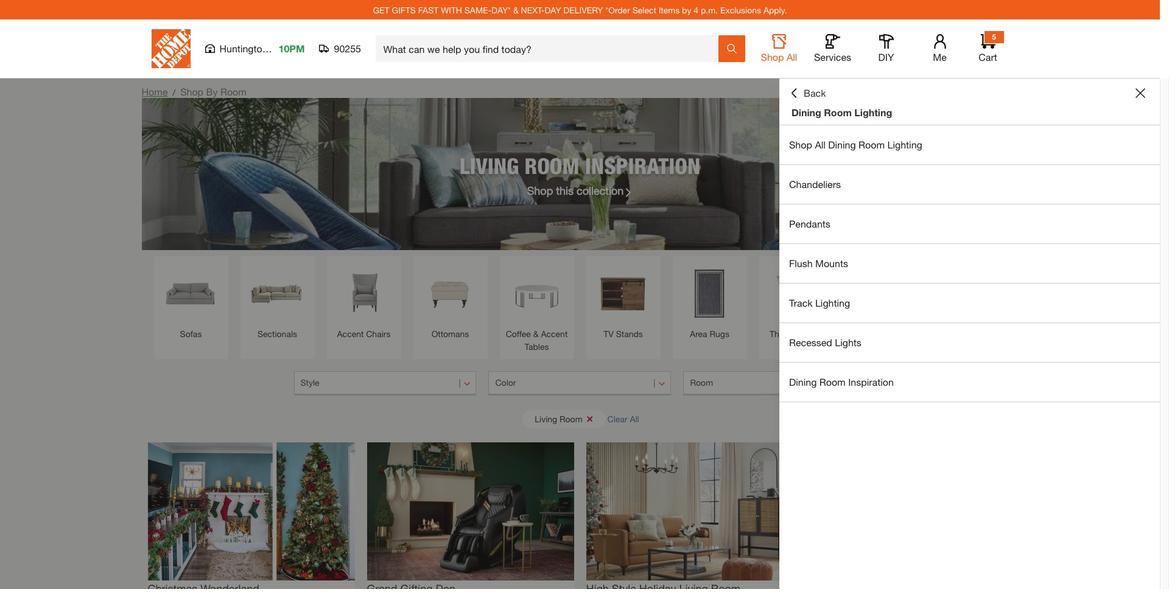Task type: describe. For each thing, give the bounding box(es) containing it.
90255 button
[[319, 43, 361, 55]]

fast
[[418, 5, 439, 15]]

chandeliers
[[789, 178, 841, 190]]

chairs
[[366, 329, 391, 339]]

recessed lights link
[[780, 323, 1160, 362]]

get gifts fast with same-day* & next-day delivery *order select items by 4 p.m. exclusions apply.
[[373, 5, 787, 15]]

room up this
[[525, 153, 580, 179]]

exclusions
[[720, 5, 761, 15]]

room down dining room lighting
[[859, 139, 885, 150]]

clear
[[608, 414, 628, 424]]

clear all
[[608, 414, 639, 424]]

color
[[495, 378, 516, 388]]

throw pillows link
[[765, 263, 827, 340]]

throw for throw pillows
[[770, 329, 794, 339]]

sofas
[[180, 329, 202, 339]]

area
[[690, 329, 708, 339]]

throw pillows image
[[765, 263, 827, 325]]

throw pillows
[[770, 329, 823, 339]]

area rugs link
[[679, 263, 741, 340]]

by
[[682, 5, 692, 15]]

*order
[[606, 5, 630, 15]]

throw for throw blankets
[[853, 329, 877, 339]]

style button
[[294, 372, 477, 396]]

living for living room
[[535, 414, 557, 424]]

area rugs image
[[679, 263, 741, 325]]

all for shop all
[[787, 51, 798, 63]]

tv
[[604, 329, 614, 339]]

recessed lights
[[789, 337, 862, 348]]

shop all dining room lighting link
[[780, 125, 1160, 164]]

inspiration for dining room inspiration
[[849, 376, 894, 388]]

shop for shop this collection
[[527, 184, 553, 197]]

sectionals image
[[246, 263, 309, 325]]

home / shop by room
[[142, 86, 247, 97]]

lights
[[835, 337, 862, 348]]

area rugs
[[690, 329, 730, 339]]

select
[[633, 5, 657, 15]]

p.m.
[[701, 5, 718, 15]]

ottomans
[[432, 329, 469, 339]]

get
[[373, 5, 390, 15]]

dining inside shop all dining room lighting link
[[829, 139, 856, 150]]

tables
[[525, 342, 549, 352]]

4
[[694, 5, 699, 15]]

recessed
[[789, 337, 833, 348]]

accent chairs link
[[333, 263, 395, 340]]

dining room lighting
[[792, 107, 892, 118]]

drawer close image
[[1136, 88, 1146, 98]]

throw blankets image
[[852, 263, 914, 325]]

living room
[[535, 414, 583, 424]]

shop right /
[[180, 86, 203, 97]]

3 stretchy image image from the left
[[586, 443, 793, 581]]

huntington
[[220, 43, 268, 54]]

next-
[[521, 5, 545, 15]]

sectionals link
[[246, 263, 309, 340]]

delivery
[[564, 5, 603, 15]]

clear all button
[[608, 408, 639, 431]]

dining room inspiration
[[789, 376, 894, 388]]

living room button
[[523, 410, 606, 428]]

rugs
[[710, 329, 730, 339]]

/
[[173, 87, 176, 97]]

by
[[206, 86, 218, 97]]

& inside coffee & accent tables
[[533, 329, 539, 339]]

1 stretchy image image from the left
[[148, 443, 355, 581]]

back
[[804, 87, 826, 99]]

cart 5
[[979, 32, 998, 63]]

blankets
[[879, 329, 912, 339]]

What can we help you find today? search field
[[383, 36, 718, 62]]

0 vertical spatial lighting
[[855, 107, 892, 118]]

apply.
[[764, 5, 787, 15]]

shop all
[[761, 51, 798, 63]]

sectionals
[[258, 329, 297, 339]]

living room inspiration
[[460, 153, 701, 179]]

tv stands image
[[592, 263, 654, 325]]

living for living room inspiration
[[460, 153, 519, 179]]

flush mounts
[[789, 258, 848, 269]]

all for shop all dining room lighting
[[815, 139, 826, 150]]

shop all dining room lighting
[[789, 139, 923, 150]]

track lighting link
[[780, 284, 1160, 323]]

sofas image
[[160, 263, 222, 325]]

inspiration for living room inspiration
[[585, 153, 701, 179]]

throw blankets
[[853, 329, 912, 339]]

stands
[[616, 329, 643, 339]]

tv stands link
[[592, 263, 654, 340]]

dining room inspiration link
[[780, 363, 1160, 402]]



Task type: vqa. For each thing, say whether or not it's contained in the screenshot.
Color
yes



Task type: locate. For each thing, give the bounding box(es) containing it.
1 vertical spatial inspiration
[[849, 376, 894, 388]]

10pm
[[279, 43, 305, 54]]

lighting inside 'track lighting' link
[[816, 297, 850, 309]]

&
[[513, 5, 519, 15], [533, 329, 539, 339]]

2 stretchy image image from the left
[[367, 443, 574, 581]]

collection
[[577, 184, 624, 197]]

accent
[[337, 329, 364, 339], [541, 329, 568, 339]]

lighting
[[855, 107, 892, 118], [888, 139, 923, 150], [816, 297, 850, 309]]

shop for shop all dining room lighting
[[789, 139, 812, 150]]

0 horizontal spatial inspiration
[[585, 153, 701, 179]]

shop inside shop all button
[[761, 51, 784, 63]]

services
[[814, 51, 852, 63]]

accent chairs
[[337, 329, 391, 339]]

0 vertical spatial inspiration
[[585, 153, 701, 179]]

throw left pillows
[[770, 329, 794, 339]]

2 vertical spatial lighting
[[816, 297, 850, 309]]

0 horizontal spatial living
[[460, 153, 519, 179]]

0 horizontal spatial all
[[630, 414, 639, 424]]

room down area at the bottom right of page
[[690, 378, 713, 388]]

0 vertical spatial &
[[513, 5, 519, 15]]

1 vertical spatial &
[[533, 329, 539, 339]]

shop left this
[[527, 184, 553, 197]]

same-
[[465, 5, 492, 15]]

throw blankets link
[[852, 263, 914, 340]]

dining for lighting
[[792, 107, 822, 118]]

accent inside coffee & accent tables
[[541, 329, 568, 339]]

menu containing shop all dining room lighting
[[780, 125, 1160, 403]]

menu
[[780, 125, 1160, 403]]

color button
[[489, 372, 672, 396]]

room button
[[684, 372, 866, 396]]

all inside 'button'
[[630, 414, 639, 424]]

cart
[[979, 51, 998, 63]]

the home depot logo image
[[151, 29, 190, 68]]

inspiration
[[585, 153, 701, 179], [849, 376, 894, 388]]

lighting inside shop all dining room lighting link
[[888, 139, 923, 150]]

1 horizontal spatial accent
[[541, 329, 568, 339]]

dining for inspiration
[[789, 376, 817, 388]]

shop up chandeliers
[[789, 139, 812, 150]]

2 throw from the left
[[853, 329, 877, 339]]

all down dining room lighting
[[815, 139, 826, 150]]

all right "clear"
[[630, 414, 639, 424]]

1 horizontal spatial throw
[[853, 329, 877, 339]]

track
[[789, 297, 813, 309]]

mounts
[[816, 258, 848, 269]]

accent chairs image
[[333, 263, 395, 325]]

style
[[301, 378, 320, 388]]

0 vertical spatial all
[[787, 51, 798, 63]]

ottomans image
[[419, 263, 481, 325]]

inspiration down lights
[[849, 376, 894, 388]]

1 vertical spatial living
[[535, 414, 557, 424]]

with
[[441, 5, 462, 15]]

me button
[[921, 34, 960, 63]]

room down back in the right top of the page
[[824, 107, 852, 118]]

0 horizontal spatial &
[[513, 5, 519, 15]]

coffee
[[506, 329, 531, 339]]

pendants
[[789, 218, 831, 230]]

diy button
[[867, 34, 906, 63]]

pillows
[[796, 329, 823, 339]]

0 horizontal spatial accent
[[337, 329, 364, 339]]

1 vertical spatial lighting
[[888, 139, 923, 150]]

all inside button
[[787, 51, 798, 63]]

flush
[[789, 258, 813, 269]]

track lighting
[[789, 297, 850, 309]]

& right day*
[[513, 5, 519, 15]]

accent up tables
[[541, 329, 568, 339]]

feedback link image
[[1153, 206, 1169, 272]]

1 throw from the left
[[770, 329, 794, 339]]

huntington park
[[220, 43, 290, 54]]

inspiration up 'collection'
[[585, 153, 701, 179]]

all inside menu
[[815, 139, 826, 150]]

0 horizontal spatial throw
[[770, 329, 794, 339]]

0 vertical spatial living
[[460, 153, 519, 179]]

5
[[992, 32, 996, 41]]

flush mounts link
[[780, 244, 1160, 283]]

diy
[[879, 51, 894, 63]]

tv stands
[[604, 329, 643, 339]]

day
[[545, 5, 561, 15]]

stretchy image image
[[148, 443, 355, 581], [367, 443, 574, 581], [586, 443, 793, 581]]

park
[[270, 43, 290, 54]]

1 horizontal spatial stretchy image image
[[367, 443, 574, 581]]

0 horizontal spatial stretchy image image
[[148, 443, 355, 581]]

throw
[[770, 329, 794, 339], [853, 329, 877, 339]]

shop for shop all
[[761, 51, 784, 63]]

1 horizontal spatial &
[[533, 329, 539, 339]]

chandeliers link
[[780, 165, 1160, 204]]

1 vertical spatial dining
[[829, 139, 856, 150]]

pendants link
[[780, 205, 1160, 244]]

shop this collection link
[[527, 182, 633, 199]]

all for clear all
[[630, 414, 639, 424]]

2 horizontal spatial stretchy image image
[[586, 443, 793, 581]]

shop this collection
[[527, 184, 624, 197]]

dining down back button on the right top of the page
[[792, 107, 822, 118]]

& up tables
[[533, 329, 539, 339]]

items
[[659, 5, 680, 15]]

0 vertical spatial dining
[[792, 107, 822, 118]]

coffee & accent tables image
[[506, 263, 568, 325]]

back button
[[789, 87, 826, 99]]

shop all button
[[760, 34, 799, 63]]

2 accent from the left
[[541, 329, 568, 339]]

1 horizontal spatial inspiration
[[849, 376, 894, 388]]

shop inside shop this collection link
[[527, 184, 553, 197]]

room inside "button"
[[560, 414, 583, 424]]

room right by
[[220, 86, 247, 97]]

accent left chairs
[[337, 329, 364, 339]]

room down "color" button
[[560, 414, 583, 424]]

coffee & accent tables link
[[506, 263, 568, 353]]

day*
[[492, 5, 511, 15]]

2 horizontal spatial all
[[815, 139, 826, 150]]

sofas link
[[160, 263, 222, 340]]

throw left 'blankets'
[[853, 329, 877, 339]]

ottomans link
[[419, 263, 481, 340]]

dining down dining room lighting
[[829, 139, 856, 150]]

all
[[787, 51, 798, 63], [815, 139, 826, 150], [630, 414, 639, 424]]

1 accent from the left
[[337, 329, 364, 339]]

90255
[[334, 43, 361, 54]]

gifts
[[392, 5, 416, 15]]

dining
[[792, 107, 822, 118], [829, 139, 856, 150], [789, 376, 817, 388]]

2 vertical spatial dining
[[789, 376, 817, 388]]

room
[[220, 86, 247, 97], [824, 107, 852, 118], [859, 139, 885, 150], [525, 153, 580, 179], [820, 376, 846, 388], [690, 378, 713, 388], [560, 414, 583, 424]]

shop inside shop all dining room lighting link
[[789, 139, 812, 150]]

home link
[[142, 86, 168, 97]]

this
[[556, 184, 574, 197]]

living inside "button"
[[535, 414, 557, 424]]

services button
[[813, 34, 852, 63]]

1 vertical spatial all
[[815, 139, 826, 150]]

all up back button on the right top of the page
[[787, 51, 798, 63]]

dining inside "dining room inspiration" link
[[789, 376, 817, 388]]

shop down the apply.
[[761, 51, 784, 63]]

dining down recessed
[[789, 376, 817, 388]]

curtains & drapes image
[[938, 263, 1000, 325]]

room down recessed lights
[[820, 376, 846, 388]]

me
[[933, 51, 947, 63]]

1 horizontal spatial all
[[787, 51, 798, 63]]

coffee & accent tables
[[506, 329, 568, 352]]

home
[[142, 86, 168, 97]]

room inside button
[[690, 378, 713, 388]]

1 horizontal spatial living
[[535, 414, 557, 424]]

2 vertical spatial all
[[630, 414, 639, 424]]



